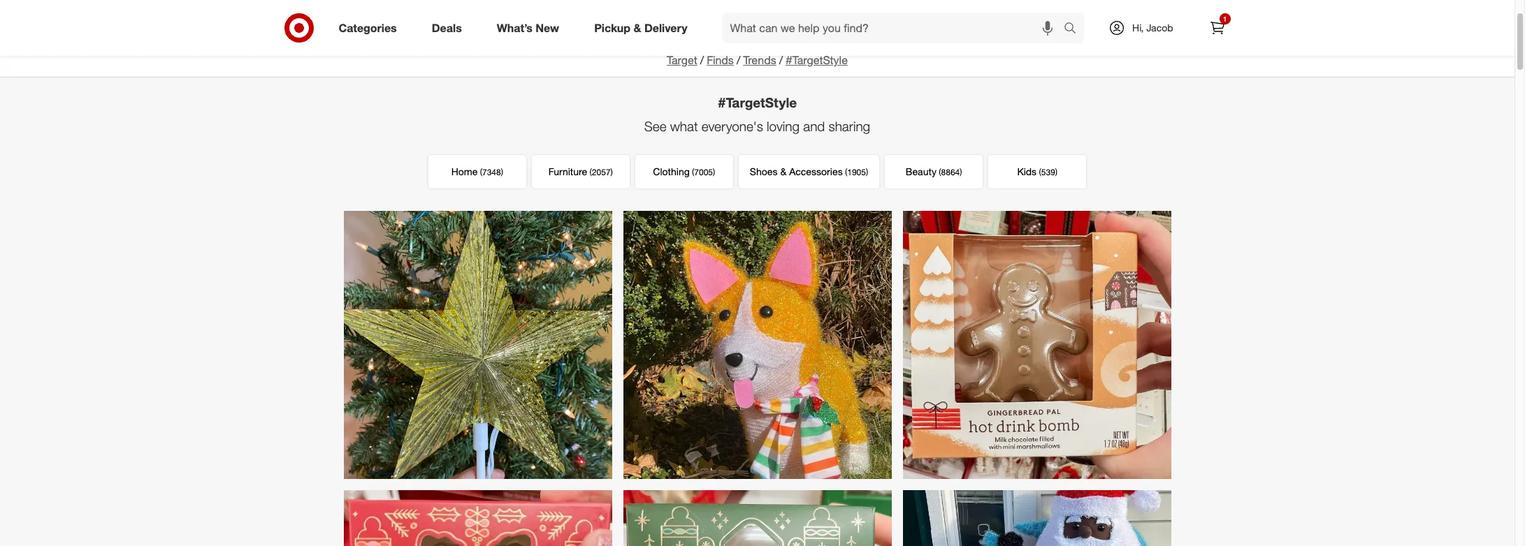 Task type: describe. For each thing, give the bounding box(es) containing it.
search button
[[1058, 13, 1092, 46]]

What can we help you find? suggestions appear below search field
[[722, 13, 1068, 43]]

1 vertical spatial and
[[804, 118, 825, 134]]

target finds image
[[338, 1, 443, 29]]

target / finds / trends / #targetstyle
[[667, 53, 848, 67]]

1 / from the left
[[701, 53, 704, 67]]

target
[[667, 53, 698, 67]]

& for delivery
[[634, 21, 642, 35]]

1 horizontal spatial user image by @trendyfavefinds image
[[623, 491, 892, 547]]

see
[[645, 118, 667, 134]]

0 horizontal spatial user image by @trendyfavefinds image
[[344, 491, 612, 547]]

ideas inside 'link'
[[1150, 8, 1177, 22]]

spotlight link
[[931, 1, 1010, 29]]

( for kids
[[1039, 167, 1042, 177]]

beauty ( 8864 )
[[906, 166, 963, 177]]

7348
[[483, 167, 501, 177]]

trends link
[[744, 53, 777, 67]]

ideas link
[[785, 1, 846, 29]]

0 horizontal spatial and
[[490, 16, 509, 30]]

8864
[[942, 167, 960, 177]]

hi, jacob
[[1133, 22, 1174, 34]]

loving
[[767, 118, 800, 134]]

pickup & delivery link
[[583, 13, 705, 43]]

0 vertical spatial #targetstyle
[[786, 53, 848, 67]]

1
[[1224, 15, 1227, 23]]

( for beauty
[[939, 167, 942, 177]]

beauty
[[906, 166, 937, 177]]

trends
[[744, 53, 777, 67]]

) inside the shoes & accessories ( 1905 )
[[866, 167, 869, 177]]

categories link
[[327, 13, 414, 43]]

trends
[[457, 16, 487, 30]]

deals
[[432, 21, 462, 35]]

1 vertical spatial #targetstyle
[[718, 94, 797, 110]]

what's
[[497, 21, 533, 35]]

1905
[[848, 167, 866, 177]]

kids
[[1018, 166, 1037, 177]]

search
[[1058, 22, 1092, 36]]

1 ideas from the left
[[819, 8, 846, 22]]

) for kids
[[1056, 167, 1058, 177]]

0 horizontal spatial user image by @rglennsharpe image
[[623, 211, 892, 480]]

gift ideas link
[[1095, 1, 1177, 29]]

7005
[[695, 167, 713, 177]]

) for furniture
[[611, 167, 613, 177]]

539
[[1042, 167, 1056, 177]]

what
[[670, 118, 698, 134]]

life.
[[553, 16, 568, 30]]

) for home
[[501, 167, 503, 177]]

1 link
[[1202, 13, 1233, 43]]



Task type: vqa. For each thing, say whether or not it's contained in the screenshot.
Accessories
yes



Task type: locate. For each thing, give the bounding box(es) containing it.
2 ( from the left
[[590, 167, 592, 177]]

and left ideas
[[490, 16, 509, 30]]

home
[[452, 166, 478, 177]]

( right kids
[[1039, 167, 1042, 177]]

( right clothing
[[692, 167, 695, 177]]

deals link
[[420, 13, 480, 43]]

4 ( from the left
[[845, 167, 848, 177]]

1 horizontal spatial user image by @rglennsharpe image
[[903, 491, 1172, 547]]

/
[[701, 53, 704, 67], [737, 53, 741, 67], [780, 53, 783, 67]]

kids ( 539 )
[[1018, 166, 1058, 177]]

furniture ( 2057 )
[[549, 166, 613, 177]]

user image by @trendyfavefinds image
[[903, 211, 1172, 480], [344, 491, 612, 547], [623, 491, 892, 547]]

) for beauty
[[960, 167, 963, 177]]

jacob
[[1147, 22, 1174, 34]]

and
[[490, 16, 509, 30], [804, 118, 825, 134]]

) right furniture
[[611, 167, 613, 177]]

6 ( from the left
[[1039, 167, 1042, 177]]

( inside furniture ( 2057 )
[[590, 167, 592, 177]]

ideas
[[512, 16, 537, 30]]

1 horizontal spatial ideas
[[1150, 8, 1177, 22]]

( inside kids ( 539 )
[[1039, 167, 1042, 177]]

5 ) from the left
[[960, 167, 963, 177]]

1 ( from the left
[[480, 167, 483, 177]]

#targetstyle link
[[786, 53, 848, 67]]

2 ) from the left
[[611, 167, 613, 177]]

clothing ( 7005 )
[[653, 166, 716, 177]]

shoes & accessories ( 1905 )
[[750, 166, 869, 177]]

( inside beauty ( 8864 )
[[939, 167, 942, 177]]

ideas up #targetstyle link
[[819, 8, 846, 22]]

user image by @wcpunk4 image
[[344, 211, 612, 480]]

0 horizontal spatial /
[[701, 53, 704, 67]]

finds link
[[707, 53, 734, 67]]

( right home
[[480, 167, 483, 177]]

pickup & delivery
[[595, 21, 688, 35]]

( inside clothing ( 7005 )
[[692, 167, 695, 177]]

2057
[[592, 167, 611, 177]]

1 ) from the left
[[501, 167, 503, 177]]

( for furniture
[[590, 167, 592, 177]]

pickup
[[595, 21, 631, 35]]

/ right trends link
[[780, 53, 783, 67]]

4 ) from the left
[[866, 167, 869, 177]]

sharing
[[829, 118, 871, 134]]

6 ) from the left
[[1056, 167, 1058, 177]]

0 vertical spatial and
[[490, 16, 509, 30]]

1 horizontal spatial /
[[737, 53, 741, 67]]

spotlight
[[965, 8, 1010, 22]]

delivery
[[645, 21, 688, 35]]

1 vertical spatial user image by @rglennsharpe image
[[903, 491, 1172, 547]]

gift ideas
[[1129, 8, 1177, 22]]

#targetstyle
[[786, 53, 848, 67], [718, 94, 797, 110]]

) inside kids ( 539 )
[[1056, 167, 1058, 177]]

( right accessories
[[845, 167, 848, 177]]

to
[[540, 16, 550, 30]]

trends and ideas to life.
[[457, 16, 568, 30]]

clothing
[[653, 166, 690, 177]]

0 vertical spatial user image by @rglennsharpe image
[[623, 211, 892, 480]]

what's new
[[497, 21, 560, 35]]

gift
[[1129, 8, 1147, 22]]

( for clothing
[[692, 167, 695, 177]]

2 horizontal spatial /
[[780, 53, 783, 67]]

&
[[634, 21, 642, 35], [781, 166, 787, 177]]

new
[[536, 21, 560, 35]]

) inside clothing ( 7005 )
[[713, 167, 716, 177]]

) right kids
[[1056, 167, 1058, 177]]

1 vertical spatial &
[[781, 166, 787, 177]]

ideas right gift
[[1150, 8, 1177, 22]]

/ left finds link
[[701, 53, 704, 67]]

2 ideas from the left
[[1150, 8, 1177, 22]]

) inside beauty ( 8864 )
[[960, 167, 963, 177]]

0 horizontal spatial ideas
[[819, 8, 846, 22]]

3 ( from the left
[[692, 167, 695, 177]]

& for accessories
[[781, 166, 787, 177]]

) for clothing
[[713, 167, 716, 177]]

1 horizontal spatial and
[[804, 118, 825, 134]]

5 ( from the left
[[939, 167, 942, 177]]

furniture
[[549, 166, 588, 177]]

( inside the home ( 7348 )
[[480, 167, 483, 177]]

#targetstyle up see what everyone's loving and sharing
[[718, 94, 797, 110]]

) inside furniture ( 2057 )
[[611, 167, 613, 177]]

)
[[501, 167, 503, 177], [611, 167, 613, 177], [713, 167, 716, 177], [866, 167, 869, 177], [960, 167, 963, 177], [1056, 167, 1058, 177]]

& right the pickup
[[634, 21, 642, 35]]

accessories
[[790, 166, 843, 177]]

) right home
[[501, 167, 503, 177]]

hi,
[[1133, 22, 1144, 34]]

1 horizontal spatial &
[[781, 166, 787, 177]]

home ( 7348 )
[[452, 166, 503, 177]]

#targetstyle down ideas link
[[786, 53, 848, 67]]

ideas
[[819, 8, 846, 22], [1150, 8, 1177, 22]]

) down the sharing
[[866, 167, 869, 177]]

( right furniture
[[590, 167, 592, 177]]

& right shoes
[[781, 166, 787, 177]]

2 horizontal spatial user image by @trendyfavefinds image
[[903, 211, 1172, 480]]

0 vertical spatial &
[[634, 21, 642, 35]]

/ right finds link
[[737, 53, 741, 67]]

( for home
[[480, 167, 483, 177]]

user image by @rglennsharpe image
[[623, 211, 892, 480], [903, 491, 1172, 547]]

) right beauty
[[960, 167, 963, 177]]

3 ) from the left
[[713, 167, 716, 177]]

what's new link
[[485, 13, 577, 43]]

shoes
[[750, 166, 778, 177]]

0 horizontal spatial &
[[634, 21, 642, 35]]

finds
[[707, 53, 734, 67]]

( right beauty
[[939, 167, 942, 177]]

) inside the home ( 7348 )
[[501, 167, 503, 177]]

everyone's
[[702, 118, 764, 134]]

2 / from the left
[[737, 53, 741, 67]]

categories
[[339, 21, 397, 35]]

and right the 'loving'
[[804, 118, 825, 134]]

( inside the shoes & accessories ( 1905 )
[[845, 167, 848, 177]]

target link
[[667, 53, 698, 67]]

3 / from the left
[[780, 53, 783, 67]]

see what everyone's loving and sharing
[[645, 118, 871, 134]]

) right clothing
[[713, 167, 716, 177]]

(
[[480, 167, 483, 177], [590, 167, 592, 177], [692, 167, 695, 177], [845, 167, 848, 177], [939, 167, 942, 177], [1039, 167, 1042, 177]]



